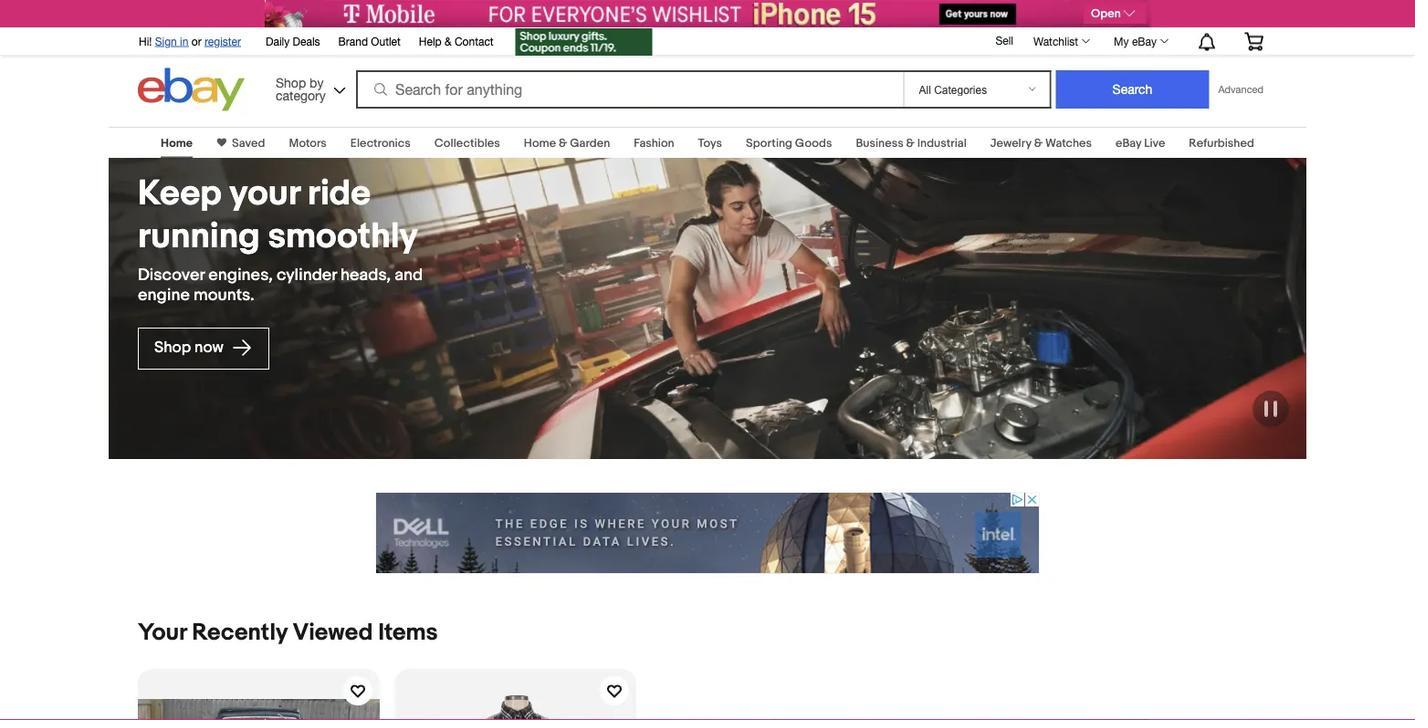 Task type: vqa. For each thing, say whether or not it's contained in the screenshot.
Contact
yes



Task type: describe. For each thing, give the bounding box(es) containing it.
fashion
[[634, 136, 674, 150]]

toys link
[[698, 136, 722, 150]]

keep your ride running smoothly main content
[[0, 116, 1415, 720]]

hi!
[[139, 35, 152, 47]]

& for home
[[559, 136, 567, 150]]

collectibles link
[[434, 136, 500, 150]]

home & garden
[[524, 136, 610, 150]]

running
[[138, 215, 260, 258]]

brand outlet link
[[338, 32, 401, 52]]

or
[[192, 35, 201, 47]]

shop now
[[154, 338, 227, 357]]

watchlist
[[1033, 35, 1078, 47]]

sporting
[[746, 136, 792, 150]]

shop by category
[[276, 75, 326, 103]]

& for help
[[445, 35, 452, 47]]

industrial
[[917, 136, 967, 150]]

motors link
[[289, 136, 327, 150]]

outlet
[[371, 35, 401, 47]]

jewelry
[[990, 136, 1031, 150]]

electronics
[[350, 136, 411, 150]]

sign
[[155, 35, 177, 47]]

live
[[1144, 136, 1165, 150]]

fashion link
[[634, 136, 674, 150]]

business & industrial link
[[856, 136, 967, 150]]

ebay live link
[[1116, 136, 1165, 150]]

items
[[378, 619, 438, 647]]

engines,
[[208, 265, 273, 285]]

in
[[180, 35, 188, 47]]

shop by category button
[[268, 68, 350, 107]]

daily deals link
[[266, 32, 320, 52]]

toys
[[698, 136, 722, 150]]

ebay inside keep your ride running smoothly main content
[[1116, 136, 1141, 150]]

discover
[[138, 265, 205, 285]]

smoothly
[[268, 215, 418, 258]]

recently
[[192, 619, 287, 647]]

now
[[195, 338, 224, 357]]

help & contact
[[419, 35, 494, 47]]

motors
[[289, 136, 327, 150]]

shop for shop now
[[154, 338, 191, 357]]

open
[[1091, 7, 1121, 21]]

and
[[395, 265, 423, 285]]

cylinder
[[277, 265, 337, 285]]

my
[[1114, 35, 1129, 47]]

watchlist link
[[1023, 30, 1098, 52]]

sell
[[996, 34, 1013, 47]]

my ebay link
[[1104, 30, 1177, 52]]

ebay inside my ebay link
[[1132, 35, 1157, 47]]

sell link
[[987, 34, 1022, 47]]

advanced
[[1218, 84, 1264, 95]]

get the coupon image
[[515, 28, 652, 56]]



Task type: locate. For each thing, give the bounding box(es) containing it.
collectibles
[[434, 136, 500, 150]]

sporting goods
[[746, 136, 832, 150]]

1 home from the left
[[161, 136, 193, 150]]

1 vertical spatial advertisement region
[[375, 492, 1040, 574]]

register
[[205, 35, 241, 47]]

1 vertical spatial shop
[[154, 338, 191, 357]]

& for jewelry
[[1034, 136, 1043, 150]]

watches
[[1045, 136, 1092, 150]]

help
[[419, 35, 442, 47]]

0 vertical spatial ebay
[[1132, 35, 1157, 47]]

& right jewelry
[[1034, 136, 1043, 150]]

None submit
[[1056, 70, 1209, 109]]

your shopping cart image
[[1243, 32, 1264, 50]]

business & industrial
[[856, 136, 967, 150]]

sign in link
[[155, 35, 188, 47]]

garden
[[570, 136, 610, 150]]

viewed
[[293, 619, 373, 647]]

my ebay
[[1114, 35, 1157, 47]]

shop
[[276, 75, 306, 90], [154, 338, 191, 357]]

& right help
[[445, 35, 452, 47]]

home for home
[[161, 136, 193, 150]]

1 horizontal spatial shop
[[276, 75, 306, 90]]

business
[[856, 136, 904, 150]]

daily deals
[[266, 35, 320, 47]]

refurbished
[[1189, 136, 1254, 150]]

0 vertical spatial advertisement region
[[265, 0, 1150, 27]]

mounts.
[[194, 285, 254, 306]]

advertisement region inside keep your ride running smoothly main content
[[375, 492, 1040, 574]]

by
[[310, 75, 324, 90]]

2 home from the left
[[524, 136, 556, 150]]

shop by category banner
[[129, 23, 1277, 116]]

register link
[[205, 35, 241, 47]]

& inside help & contact link
[[445, 35, 452, 47]]

ebay live
[[1116, 136, 1165, 150]]

saved
[[232, 136, 265, 150]]

shop inside keep your ride running smoothly main content
[[154, 338, 191, 357]]

advertisement region
[[265, 0, 1150, 27], [375, 492, 1040, 574]]

your
[[138, 619, 187, 647]]

shop inside shop by category
[[276, 75, 306, 90]]

shop for shop by category
[[276, 75, 306, 90]]

heads,
[[341, 265, 391, 285]]

1 horizontal spatial home
[[524, 136, 556, 150]]

help & contact link
[[419, 32, 494, 52]]

daily
[[266, 35, 290, 47]]

0 vertical spatial shop
[[276, 75, 306, 90]]

ebay left live on the right top
[[1116, 136, 1141, 150]]

&
[[445, 35, 452, 47], [559, 136, 567, 150], [906, 136, 915, 150], [1034, 136, 1043, 150]]

keep
[[138, 173, 222, 215]]

none submit inside "shop by category" banner
[[1056, 70, 1209, 109]]

brand outlet
[[338, 35, 401, 47]]

your
[[229, 173, 300, 215]]

& for business
[[906, 136, 915, 150]]

open button
[[1084, 4, 1147, 24]]

saved link
[[226, 136, 265, 150]]

& left garden
[[559, 136, 567, 150]]

1 vertical spatial ebay
[[1116, 136, 1141, 150]]

brand
[[338, 35, 368, 47]]

home & garden link
[[524, 136, 610, 150]]

hi! sign in or register
[[139, 35, 241, 47]]

shop left by
[[276, 75, 306, 90]]

ebay
[[1132, 35, 1157, 47], [1116, 136, 1141, 150]]

category
[[276, 88, 326, 103]]

refurbished link
[[1189, 136, 1254, 150]]

home left garden
[[524, 136, 556, 150]]

ebay right my
[[1132, 35, 1157, 47]]

jewelry & watches link
[[990, 136, 1092, 150]]

engine
[[138, 285, 190, 306]]

goods
[[795, 136, 832, 150]]

home
[[161, 136, 193, 150], [524, 136, 556, 150]]

home for home & garden
[[524, 136, 556, 150]]

electronics link
[[350, 136, 411, 150]]

account navigation
[[129, 23, 1277, 58]]

& right the business
[[906, 136, 915, 150]]

Search for anything text field
[[359, 72, 900, 107]]

keep your ride running smoothly discover engines, cylinder heads, and engine mounts.
[[138, 173, 423, 306]]

advanced link
[[1209, 71, 1273, 108]]

sporting goods link
[[746, 136, 832, 150]]

ride
[[308, 173, 371, 215]]

home up keep
[[161, 136, 193, 150]]

0 horizontal spatial home
[[161, 136, 193, 150]]

jewelry & watches
[[990, 136, 1092, 150]]

deals
[[293, 35, 320, 47]]

your recently viewed items
[[138, 619, 438, 647]]

shop left now
[[154, 338, 191, 357]]

0 horizontal spatial shop
[[154, 338, 191, 357]]

contact
[[455, 35, 494, 47]]



